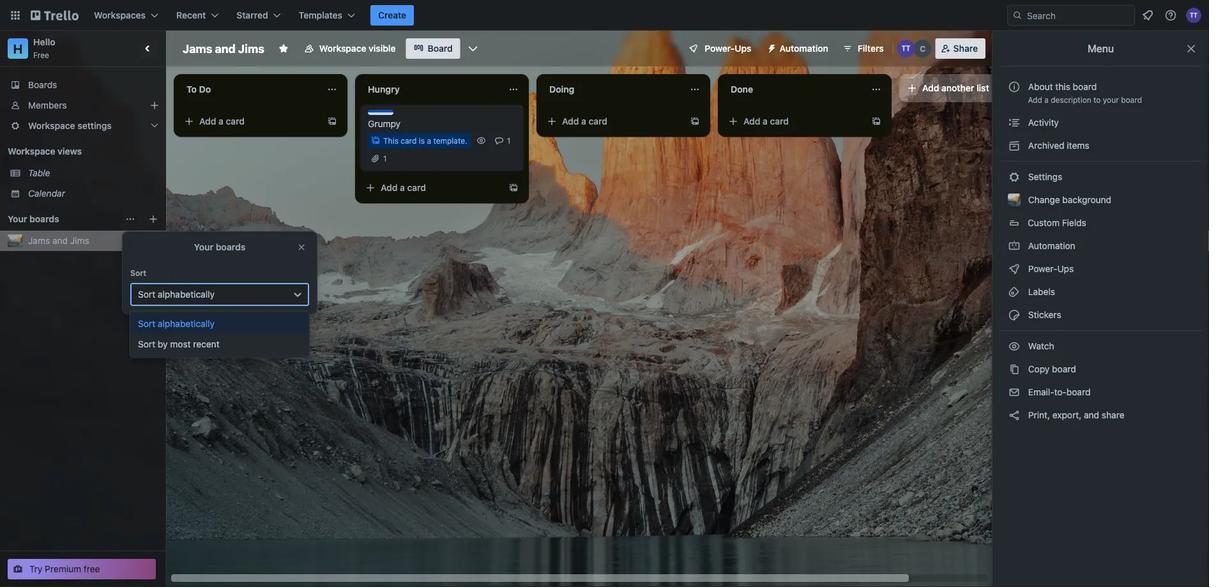 Task type: vqa. For each thing, say whether or not it's contained in the screenshot.
'My' in the right top of the page
no



Task type: describe. For each thing, give the bounding box(es) containing it.
archived
[[1029, 140, 1065, 151]]

labels link
[[1001, 282, 1202, 302]]

0 notifications image
[[1141, 8, 1156, 23]]

activity link
[[1001, 112, 1202, 133]]

a for hungry
[[400, 182, 405, 193]]

add inside about this board add a description to your board
[[1028, 95, 1043, 104]]

Hungry text field
[[360, 79, 501, 100]]

workspaces button
[[86, 5, 166, 26]]

card for hungry
[[407, 182, 426, 193]]

to
[[1094, 95, 1101, 104]]

print, export, and share link
[[1001, 405, 1202, 426]]

and inside "print, export, and share" link
[[1084, 410, 1100, 420]]

chestercheeetah (chestercheeetah) image
[[914, 40, 932, 58]]

add inside button
[[923, 83, 940, 93]]

recent button
[[169, 5, 226, 26]]

automation link
[[1001, 236, 1202, 256]]

primary element
[[0, 0, 1210, 31]]

add board image
[[148, 214, 158, 224]]

views
[[58, 146, 82, 157]]

power-ups button
[[679, 38, 759, 59]]

stickers link
[[1001, 305, 1202, 325]]

doing
[[549, 84, 575, 95]]

items
[[1067, 140, 1090, 151]]

card for done
[[770, 116, 789, 127]]

jams and jims inside board name text field
[[183, 42, 264, 55]]

1 vertical spatial 1
[[383, 154, 387, 163]]

Doing text field
[[542, 79, 682, 100]]

share button
[[936, 38, 986, 59]]

print,
[[1029, 410, 1050, 420]]

power-ups inside button
[[705, 43, 752, 54]]

add a card for done
[[744, 116, 789, 127]]

c button
[[914, 40, 932, 58]]

done
[[731, 84, 753, 95]]

stickers
[[1026, 310, 1062, 320]]

card left is
[[401, 136, 417, 145]]

hello
[[33, 37, 55, 47]]

0 horizontal spatial your boards
[[8, 214, 59, 224]]

boards
[[28, 80, 57, 90]]

hello link
[[33, 37, 55, 47]]

add for done
[[744, 116, 761, 127]]

a right is
[[427, 136, 431, 145]]

to
[[187, 84, 197, 95]]

sm image for labels
[[1008, 286, 1021, 298]]

visible
[[369, 43, 396, 54]]

0 vertical spatial your
[[8, 214, 27, 224]]

export,
[[1053, 410, 1082, 420]]

table link
[[28, 167, 158, 180]]

template.
[[433, 136, 467, 145]]

to do
[[187, 84, 211, 95]]

templates button
[[291, 5, 363, 26]]

0 horizontal spatial jams
[[28, 235, 50, 246]]

recent
[[176, 10, 206, 20]]

workspace visible button
[[296, 38, 404, 59]]

activity
[[1026, 117, 1059, 128]]

add a card for hungry
[[381, 182, 426, 193]]

background
[[1063, 195, 1112, 205]]

print, export, and share
[[1026, 410, 1125, 420]]

jims inside jams and jims link
[[70, 235, 89, 246]]

sm image for copy board
[[1008, 363, 1021, 376]]

description
[[1051, 95, 1092, 104]]

archived items link
[[1001, 135, 1202, 156]]

board right your
[[1121, 95, 1142, 104]]

create from template… image for to do
[[327, 116, 337, 127]]

create from template… image
[[872, 116, 882, 127]]

Done text field
[[723, 79, 864, 100]]

star or unstar board image
[[279, 43, 289, 54]]

starred button
[[229, 5, 289, 26]]

2 sort alphabetically from the top
[[138, 319, 215, 329]]

hello free
[[33, 37, 55, 59]]

workspace for workspace settings
[[28, 120, 75, 131]]

add for doing
[[562, 116, 579, 127]]

filters
[[858, 43, 884, 54]]

power- inside power-ups button
[[705, 43, 735, 54]]

board up to
[[1073, 81, 1097, 92]]

search image
[[1013, 10, 1023, 20]]

1 sort alphabetically from the top
[[138, 289, 215, 300]]

switch to… image
[[9, 9, 22, 22]]

add a card for doing
[[562, 116, 608, 127]]

add for hungry
[[381, 182, 398, 193]]

0 vertical spatial 1
[[507, 136, 511, 145]]

create from template… image for hungry
[[509, 183, 519, 193]]

about this board add a description to your board
[[1028, 81, 1142, 104]]

custom fields
[[1028, 218, 1087, 228]]

your
[[1103, 95, 1119, 104]]

templates
[[299, 10, 342, 20]]

add a card button for doing
[[542, 111, 685, 132]]

card for doing
[[589, 116, 608, 127]]

ups inside button
[[735, 43, 752, 54]]

this card is a template.
[[383, 136, 467, 145]]

1 horizontal spatial power-ups
[[1026, 264, 1077, 274]]

board link
[[406, 38, 460, 59]]

a for to do
[[219, 116, 224, 127]]

sm image for print, export, and share
[[1008, 409, 1021, 422]]

calendar link
[[28, 187, 158, 200]]

about
[[1029, 81, 1053, 92]]

filters button
[[839, 38, 888, 59]]

and inside board name text field
[[215, 42, 236, 55]]

To Do text field
[[179, 79, 319, 100]]

and inside jams and jims link
[[52, 235, 68, 246]]

email-to-board link
[[1001, 382, 1202, 403]]

card for to do
[[226, 116, 245, 127]]

free
[[84, 564, 100, 574]]

this
[[1056, 81, 1071, 92]]

Search field
[[1023, 6, 1135, 25]]

grumpy link
[[368, 118, 516, 130]]

board up 'to-' on the right of the page
[[1052, 364, 1076, 374]]

your boards menu image
[[125, 214, 135, 224]]

this
[[383, 136, 399, 145]]

a for doing
[[582, 116, 586, 127]]

hungry
[[368, 84, 400, 95]]

board
[[428, 43, 453, 54]]

workspace visible
[[319, 43, 396, 54]]

your boards with 1 items element
[[8, 211, 119, 227]]

create from template… image for doing
[[690, 116, 700, 127]]

by
[[158, 339, 168, 350]]



Task type: locate. For each thing, give the bounding box(es) containing it.
power-ups
[[705, 43, 752, 54], [1026, 264, 1077, 274]]

0 vertical spatial terry turtle (terryturtle) image
[[1187, 8, 1202, 23]]

1 vertical spatial your
[[194, 242, 214, 252]]

h
[[13, 41, 23, 56]]

a inside about this board add a description to your board
[[1045, 95, 1049, 104]]

jams and jims down 'your boards with 1 items' element
[[28, 235, 89, 246]]

0 vertical spatial jams
[[183, 42, 212, 55]]

settings
[[78, 120, 112, 131]]

0 vertical spatial and
[[215, 42, 236, 55]]

workspace down templates dropdown button
[[319, 43, 366, 54]]

sm image for power-ups
[[1008, 263, 1021, 275]]

0 horizontal spatial and
[[52, 235, 68, 246]]

sm image inside labels "link"
[[1008, 286, 1021, 298]]

to-
[[1055, 387, 1067, 397]]

power-
[[705, 43, 735, 54], [1029, 264, 1058, 274]]

close popover image
[[296, 242, 307, 252]]

sm image inside copy board link
[[1008, 363, 1021, 376]]

1 down this
[[383, 154, 387, 163]]

add a card button
[[179, 111, 322, 132], [542, 111, 685, 132], [723, 111, 866, 132], [360, 178, 503, 198]]

1 horizontal spatial 1
[[507, 136, 511, 145]]

sm image left stickers
[[1008, 309, 1021, 321]]

jims inside board name text field
[[238, 42, 264, 55]]

add down done
[[744, 116, 761, 127]]

add another list
[[923, 83, 990, 93]]

add a card button down done 'text box'
[[723, 111, 866, 132]]

1 right template.
[[507, 136, 511, 145]]

sm image for activity
[[1008, 116, 1021, 129]]

watch link
[[1001, 336, 1202, 357]]

workspace settings button
[[0, 116, 166, 136]]

sm image inside stickers link
[[1008, 309, 1021, 321]]

create button
[[371, 5, 414, 26]]

card down doing text box
[[589, 116, 608, 127]]

grumpy
[[368, 119, 401, 129]]

1 horizontal spatial terry turtle (terryturtle) image
[[1187, 8, 1202, 23]]

2 horizontal spatial create from template… image
[[690, 116, 700, 127]]

jams inside board name text field
[[183, 42, 212, 55]]

Board name text field
[[176, 38, 271, 59]]

settings
[[1026, 172, 1063, 182]]

a down done 'text box'
[[763, 116, 768, 127]]

1 vertical spatial boards
[[216, 242, 246, 252]]

custom fields button
[[1001, 213, 1202, 233]]

0 vertical spatial ups
[[735, 43, 752, 54]]

7 sm image from the top
[[1008, 409, 1021, 422]]

workspace for workspace visible
[[319, 43, 366, 54]]

sm image inside "print, export, and share" link
[[1008, 409, 1021, 422]]

jams and jims down the recent popup button
[[183, 42, 264, 55]]

0 vertical spatial alphabetically
[[158, 289, 215, 300]]

archived items
[[1026, 140, 1090, 151]]

1 vertical spatial workspace
[[28, 120, 75, 131]]

workspace navigation collapse icon image
[[139, 40, 157, 58]]

0 vertical spatial automation
[[780, 43, 829, 54]]

back to home image
[[31, 5, 79, 26]]

members
[[28, 100, 67, 111]]

ups down automation link
[[1058, 264, 1074, 274]]

card down done 'text box'
[[770, 116, 789, 127]]

sm image inside email-to-board link
[[1008, 386, 1021, 399]]

sm image inside automation link
[[1008, 240, 1021, 252]]

and
[[215, 42, 236, 55], [52, 235, 68, 246], [1084, 410, 1100, 420]]

sm image left print,
[[1008, 409, 1021, 422]]

0 horizontal spatial automation
[[780, 43, 829, 54]]

3 sm image from the top
[[1008, 286, 1021, 298]]

workspace inside button
[[319, 43, 366, 54]]

1 vertical spatial ups
[[1058, 264, 1074, 274]]

email-
[[1029, 387, 1055, 397]]

sm image for settings
[[1008, 171, 1021, 183]]

add down the about
[[1028, 95, 1043, 104]]

automation down custom fields
[[1026, 241, 1076, 251]]

workspace settings
[[28, 120, 112, 131]]

labels
[[1026, 287, 1056, 297]]

1 horizontal spatial your boards
[[194, 242, 246, 252]]

free
[[33, 50, 49, 59]]

jams and jims link
[[28, 234, 143, 247]]

1 alphabetically from the top
[[158, 289, 215, 300]]

0 horizontal spatial 1
[[383, 154, 387, 163]]

1 vertical spatial and
[[52, 235, 68, 246]]

sort by most recent
[[138, 339, 220, 350]]

1 vertical spatial automation
[[1026, 241, 1076, 251]]

1 horizontal spatial ups
[[1058, 264, 1074, 274]]

sm image for email-to-board
[[1008, 386, 1021, 399]]

1 sm image from the top
[[1008, 139, 1021, 152]]

1 vertical spatial alphabetically
[[158, 319, 215, 329]]

recent
[[193, 339, 220, 350]]

a down to do text field
[[219, 116, 224, 127]]

custom
[[1028, 218, 1060, 228]]

1 horizontal spatial your
[[194, 242, 214, 252]]

4 sm image from the top
[[1008, 309, 1021, 321]]

and down the recent popup button
[[215, 42, 236, 55]]

power-ups up done
[[705, 43, 752, 54]]

sm image for automation
[[1008, 240, 1021, 252]]

power- up done
[[705, 43, 735, 54]]

terry turtle (terryturtle) image
[[1187, 8, 1202, 23], [898, 40, 915, 58]]

sm image for archived items
[[1008, 139, 1021, 152]]

sm image left archived
[[1008, 139, 1021, 152]]

add down do
[[199, 116, 216, 127]]

add a card down done
[[744, 116, 789, 127]]

premium
[[45, 564, 81, 574]]

sm image left watch
[[1008, 340, 1021, 353]]

jams and jims
[[183, 42, 264, 55], [28, 235, 89, 246]]

sm image
[[1008, 139, 1021, 152], [1008, 171, 1021, 183], [1008, 286, 1021, 298], [1008, 309, 1021, 321], [1008, 340, 1021, 353], [1008, 386, 1021, 399], [1008, 409, 1021, 422]]

power-ups link
[[1001, 259, 1202, 279]]

workspace inside dropdown button
[[28, 120, 75, 131]]

create
[[378, 10, 406, 20]]

add a card
[[199, 116, 245, 127], [562, 116, 608, 127], [744, 116, 789, 127], [381, 182, 426, 193]]

board up print, export, and share
[[1067, 387, 1091, 397]]

0 horizontal spatial power-
[[705, 43, 735, 54]]

1 vertical spatial jams
[[28, 235, 50, 246]]

1 vertical spatial sort alphabetically
[[138, 319, 215, 329]]

1 horizontal spatial power-
[[1029, 264, 1058, 274]]

1 vertical spatial power-ups
[[1026, 264, 1077, 274]]

card
[[226, 116, 245, 127], [589, 116, 608, 127], [770, 116, 789, 127], [401, 136, 417, 145], [407, 182, 426, 193]]

add a card button down doing text box
[[542, 111, 685, 132]]

members link
[[0, 95, 166, 116]]

sm image left email-
[[1008, 386, 1021, 399]]

add a card down doing on the left top of page
[[562, 116, 608, 127]]

jims left star or unstar board icon at the top of the page
[[238, 42, 264, 55]]

1 vertical spatial power-
[[1029, 264, 1058, 274]]

sm image
[[762, 38, 780, 56], [1008, 116, 1021, 129], [1008, 240, 1021, 252], [1008, 263, 1021, 275], [1008, 363, 1021, 376]]

add down doing on the left top of page
[[562, 116, 579, 127]]

change background link
[[1001, 190, 1202, 210]]

1 horizontal spatial jams and jims
[[183, 42, 264, 55]]

h link
[[8, 38, 28, 59]]

0 vertical spatial boards
[[29, 214, 59, 224]]

workspace for workspace views
[[8, 146, 55, 157]]

board
[[1073, 81, 1097, 92], [1121, 95, 1142, 104], [1052, 364, 1076, 374], [1067, 387, 1091, 397]]

0 horizontal spatial jams and jims
[[28, 235, 89, 246]]

1 horizontal spatial and
[[215, 42, 236, 55]]

list
[[977, 83, 990, 93]]

try
[[29, 564, 42, 574]]

ups up done
[[735, 43, 752, 54]]

copy
[[1029, 364, 1050, 374]]

0 vertical spatial power-ups
[[705, 43, 752, 54]]

2 alphabetically from the top
[[158, 319, 215, 329]]

power-ups up labels
[[1026, 264, 1077, 274]]

1 vertical spatial terry turtle (terryturtle) image
[[898, 40, 915, 58]]

workspace up table
[[8, 146, 55, 157]]

add a card button for hungry
[[360, 178, 503, 198]]

automation inside button
[[780, 43, 829, 54]]

1 horizontal spatial boards
[[216, 242, 246, 252]]

most
[[170, 339, 191, 350]]

sm image for stickers
[[1008, 309, 1021, 321]]

try premium free button
[[8, 559, 156, 580]]

workspaces
[[94, 10, 146, 20]]

customize views image
[[467, 42, 480, 55]]

0 horizontal spatial jims
[[70, 235, 89, 246]]

sm image inside automation button
[[762, 38, 780, 56]]

0 horizontal spatial power-ups
[[705, 43, 752, 54]]

add another list button
[[900, 74, 1073, 102]]

1 vertical spatial jims
[[70, 235, 89, 246]]

1 vertical spatial your boards
[[194, 242, 246, 252]]

2 sm image from the top
[[1008, 171, 1021, 183]]

0 vertical spatial your boards
[[8, 214, 59, 224]]

0 horizontal spatial create from template… image
[[327, 116, 337, 127]]

jims down 'your boards with 1 items' element
[[70, 235, 89, 246]]

workspace views
[[8, 146, 82, 157]]

terry turtle (terryturtle) image right open information menu icon
[[1187, 8, 1202, 23]]

starred
[[237, 10, 268, 20]]

another
[[942, 83, 975, 93]]

table
[[28, 168, 50, 178]]

share
[[1102, 410, 1125, 420]]

sm image left labels
[[1008, 286, 1021, 298]]

0 vertical spatial jams and jims
[[183, 42, 264, 55]]

and left share
[[1084, 410, 1100, 420]]

share
[[954, 43, 978, 54]]

a down the about
[[1045, 95, 1049, 104]]

1 vertical spatial jams and jims
[[28, 235, 89, 246]]

a down this card is a template.
[[400, 182, 405, 193]]

a
[[1045, 95, 1049, 104], [219, 116, 224, 127], [582, 116, 586, 127], [763, 116, 768, 127], [427, 136, 431, 145], [400, 182, 405, 193]]

copy board
[[1026, 364, 1076, 374]]

add a card down this
[[381, 182, 426, 193]]

menu
[[1088, 42, 1114, 55]]

jams down the recent popup button
[[183, 42, 212, 55]]

change background
[[1026, 195, 1112, 205]]

0 horizontal spatial your
[[8, 214, 27, 224]]

2 horizontal spatial and
[[1084, 410, 1100, 420]]

add down this
[[381, 182, 398, 193]]

0 vertical spatial sort alphabetically
[[138, 289, 215, 300]]

and down 'your boards with 1 items' element
[[52, 235, 68, 246]]

add left another
[[923, 83, 940, 93]]

0 horizontal spatial ups
[[735, 43, 752, 54]]

try premium free
[[29, 564, 100, 574]]

1 horizontal spatial create from template… image
[[509, 183, 519, 193]]

sm image inside settings link
[[1008, 171, 1021, 183]]

0 vertical spatial jims
[[238, 42, 264, 55]]

power- up labels
[[1029, 264, 1058, 274]]

add a card button down to do text field
[[179, 111, 322, 132]]

a for done
[[763, 116, 768, 127]]

1 horizontal spatial jims
[[238, 42, 264, 55]]

create from template… image
[[327, 116, 337, 127], [690, 116, 700, 127], [509, 183, 519, 193]]

2 vertical spatial workspace
[[8, 146, 55, 157]]

automation up done 'text box'
[[780, 43, 829, 54]]

sm image inside watch link
[[1008, 340, 1021, 353]]

sm image left settings
[[1008, 171, 1021, 183]]

0 horizontal spatial terry turtle (terryturtle) image
[[898, 40, 915, 58]]

sm image inside archived items link
[[1008, 139, 1021, 152]]

do
[[199, 84, 211, 95]]

5 sm image from the top
[[1008, 340, 1021, 353]]

sm image inside activity link
[[1008, 116, 1021, 129]]

copy board link
[[1001, 359, 1202, 380]]

6 sm image from the top
[[1008, 386, 1021, 399]]

card down is
[[407, 182, 426, 193]]

card down to do text field
[[226, 116, 245, 127]]

is
[[419, 136, 425, 145]]

automation button
[[762, 38, 836, 59]]

settings link
[[1001, 167, 1202, 187]]

add a card button for done
[[723, 111, 866, 132]]

jams down 'your boards with 1 items' element
[[28, 235, 50, 246]]

0 vertical spatial workspace
[[319, 43, 366, 54]]

open information menu image
[[1165, 9, 1178, 22]]

add a card button for to do
[[179, 111, 322, 132]]

2 vertical spatial and
[[1084, 410, 1100, 420]]

terry turtle (terryturtle) image left c
[[898, 40, 915, 58]]

calendar
[[28, 188, 65, 199]]

watch
[[1026, 341, 1057, 351]]

1
[[507, 136, 511, 145], [383, 154, 387, 163]]

color: blue, title: none image
[[368, 110, 394, 115]]

boards
[[29, 214, 59, 224], [216, 242, 246, 252]]

add for to do
[[199, 116, 216, 127]]

power- inside power-ups link
[[1029, 264, 1058, 274]]

sort
[[130, 268, 146, 277], [138, 289, 155, 300], [138, 319, 155, 329], [138, 339, 155, 350]]

change
[[1029, 195, 1060, 205]]

add a card for to do
[[199, 116, 245, 127]]

a down doing text box
[[582, 116, 586, 127]]

add a card down do
[[199, 116, 245, 127]]

email-to-board
[[1026, 387, 1091, 397]]

sm image inside power-ups link
[[1008, 263, 1021, 275]]

0 vertical spatial power-
[[705, 43, 735, 54]]

1 horizontal spatial automation
[[1026, 241, 1076, 251]]

1 horizontal spatial jams
[[183, 42, 212, 55]]

jams and jims inside jams and jims link
[[28, 235, 89, 246]]

sm image for watch
[[1008, 340, 1021, 353]]

workspace down members
[[28, 120, 75, 131]]

add a card button down this card is a template.
[[360, 178, 503, 198]]

0 horizontal spatial boards
[[29, 214, 59, 224]]

fields
[[1062, 218, 1087, 228]]



